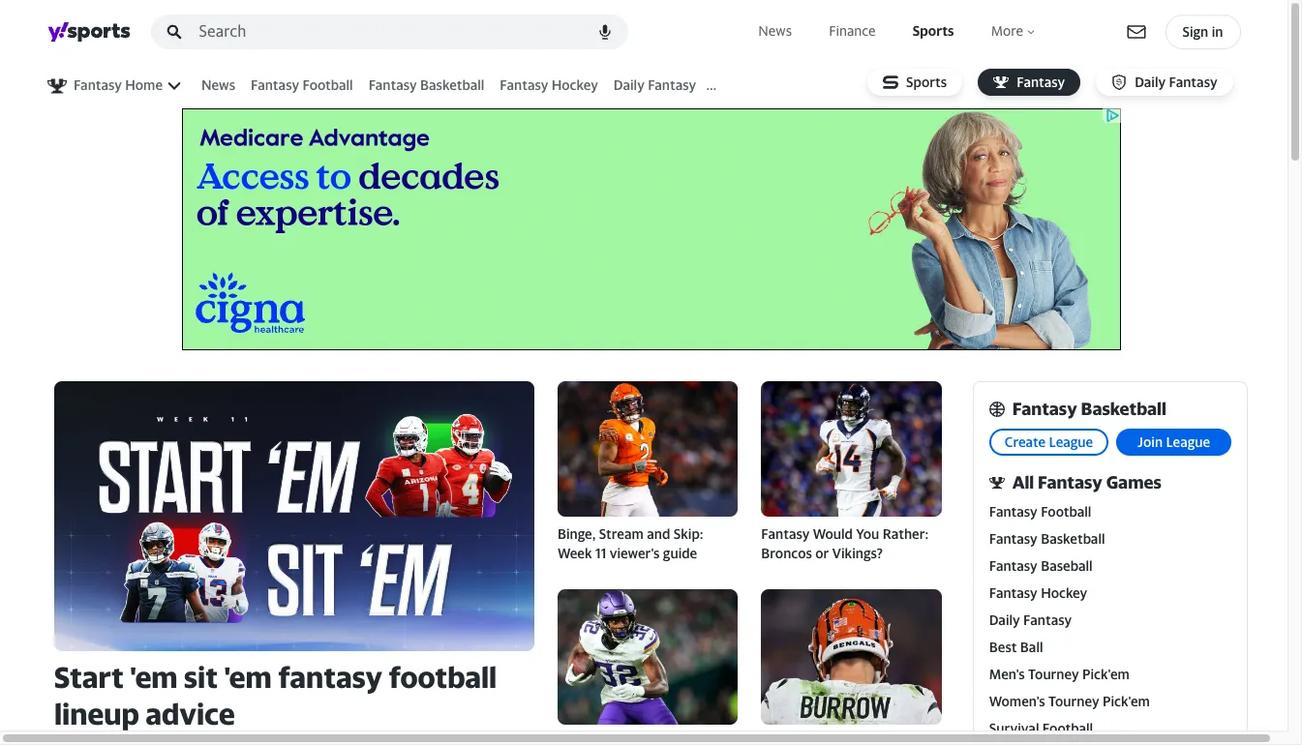 Task type: describe. For each thing, give the bounding box(es) containing it.
0 vertical spatial sports link
[[909, 18, 958, 44]]

all fantasy games
[[1013, 473, 1162, 493]]

or
[[815, 545, 829, 561]]

best ball link
[[989, 638, 1043, 657]]

start 'em sit 'em fantasy football lineup advice link
[[54, 381, 534, 746]]

football
[[389, 660, 497, 695]]

fantasy baseball
[[989, 558, 1093, 574]]

more button
[[987, 18, 1041, 44]]

0 horizontal spatial hockey
[[552, 76, 598, 93]]

Search query text field
[[151, 14, 628, 49]]

2 vertical spatial fantasy basketball link
[[989, 530, 1105, 549]]

men's tourney pick'em link
[[989, 665, 1130, 685]]

survival football
[[989, 720, 1093, 737]]

fantasy
[[278, 660, 383, 695]]

0 horizontal spatial daily
[[614, 76, 645, 93]]

week
[[558, 545, 592, 561]]

fantasy inside "link"
[[73, 76, 122, 93]]

0 vertical spatial football
[[302, 76, 353, 93]]

1 horizontal spatial news
[[758, 22, 792, 39]]

1 horizontal spatial daily
[[989, 612, 1020, 628]]

games
[[1106, 473, 1162, 493]]

lineup
[[54, 697, 139, 732]]

0 horizontal spatial daily fantasy link
[[614, 73, 696, 104]]

baseball
[[1041, 558, 1093, 574]]

2 horizontal spatial daily
[[1135, 74, 1166, 90]]

guide
[[663, 545, 697, 561]]

fantasy baseball link
[[989, 557, 1093, 576]]

finance link
[[825, 18, 880, 44]]

in
[[1212, 23, 1223, 39]]

start 'em sit 'em fantasy football lineup advice
[[54, 660, 497, 732]]

fantasy football for the bottommost 'fantasy football' link
[[989, 503, 1092, 520]]

fantasy home link
[[47, 73, 163, 104]]

0 horizontal spatial news
[[201, 76, 235, 93]]

1 'em from the left
[[130, 660, 178, 695]]

sign in toolbar
[[1119, 14, 1241, 49]]

stream
[[599, 526, 644, 542]]

fantasy inside fantasy would you rather: broncos or vikings?
[[761, 526, 810, 542]]

home
[[125, 76, 163, 93]]

2 'em from the left
[[224, 660, 272, 695]]

1 horizontal spatial daily fantasy link
[[989, 611, 1072, 630]]

getty images - baltimore, maryland - november 16: joe burrow #9 of the cincinnati bengals looks on against the baltimore ravens during the second quarter of the game at m&t bank stadium on november 16, 2023 in baltimore, maryland. (photo by patrick smith/getty images) image
[[761, 590, 942, 725]]

0 horizontal spatial fantasy football link
[[251, 73, 353, 104]]

fantasy link
[[978, 69, 1081, 96]]

1 vertical spatial fantasy basketball
[[1013, 399, 1167, 419]]

women's tourney pick'em link
[[989, 692, 1150, 712]]

fantasy would you rather: broncos or vikings? link
[[761, 381, 942, 567]]

1 horizontal spatial news link
[[755, 18, 796, 44]]

women's tourney pick'em
[[989, 693, 1150, 710]]

1 vertical spatial sports link
[[868, 69, 963, 96]]

0 vertical spatial fantasy basketball link
[[369, 73, 484, 104]]

2 vertical spatial football
[[1043, 720, 1093, 737]]

binge,
[[558, 526, 596, 542]]

yahoo sports - fantasy analyst sal vetri unveils his 10 findings that can lead to week 11 fantasy image
[[558, 590, 738, 725]]

yahoo sports - what should fantasy football managers be watching for in week 11? matt harmon breaks the slate image
[[558, 381, 738, 517]]

0 vertical spatial sports
[[913, 22, 954, 39]]



Task type: vqa. For each thing, say whether or not it's contained in the screenshot.
Men'S Tourney Pick'Em link
yes



Task type: locate. For each thing, give the bounding box(es) containing it.
daily fantasy link
[[1096, 69, 1233, 96], [614, 73, 696, 104], [989, 611, 1072, 630]]

0 vertical spatial fantasy football link
[[251, 73, 353, 104]]

tourney for men's
[[1028, 666, 1079, 683]]

advice
[[145, 697, 235, 732]]

daily fantasy down sign in toolbar
[[1135, 74, 1218, 90]]

fantasy football for left 'fantasy football' link
[[251, 76, 353, 93]]

fantasy basketball link up create league
[[1013, 398, 1167, 421]]

football down "all fantasy games"
[[1041, 503, 1092, 520]]

1 horizontal spatial league
[[1166, 434, 1210, 450]]

binge, stream and skip: week 11 viewer's guide link
[[558, 381, 738, 567]]

all
[[1013, 473, 1034, 493]]

pick'em down men's tourney pick'em link
[[1103, 693, 1150, 710]]

0 vertical spatial fantasy hockey
[[500, 76, 598, 93]]

1 vertical spatial news
[[201, 76, 235, 93]]

league up "all fantasy games"
[[1049, 434, 1093, 450]]

fantasy basketball link up fantasy baseball
[[989, 530, 1105, 549]]

binge, stream and skip: week 11 viewer's guide
[[558, 526, 703, 561]]

1 vertical spatial fantasy basketball link
[[1013, 398, 1167, 421]]

sports link down finance link
[[868, 69, 963, 96]]

1 horizontal spatial fantasy football link
[[989, 503, 1092, 522]]

daily up best
[[989, 612, 1020, 628]]

1 horizontal spatial 'em
[[224, 660, 272, 695]]

survival football link
[[989, 719, 1093, 739]]

ball
[[1020, 639, 1043, 656]]

would
[[813, 526, 853, 542]]

2 horizontal spatial daily fantasy
[[1135, 74, 1218, 90]]

skip:
[[674, 526, 703, 542]]

pick'em
[[1082, 666, 1130, 683], [1103, 693, 1150, 710]]

basketball
[[420, 76, 484, 93], [1081, 399, 1167, 419], [1041, 531, 1105, 547]]

fantasy football link
[[251, 73, 353, 104], [989, 503, 1092, 522]]

pick'em for men's tourney pick'em
[[1082, 666, 1130, 683]]

0 vertical spatial fantasy hockey link
[[500, 73, 598, 104]]

'em
[[130, 660, 178, 695], [224, 660, 272, 695]]

yahoo sports - fantasy football analyst dalton del don offers up his lineup advice for every week 11 game, along with some key dfs image
[[54, 381, 534, 652]]

fantasy basketball
[[369, 76, 484, 93], [1013, 399, 1167, 419], [989, 531, 1105, 547]]

1 vertical spatial basketball
[[1081, 399, 1167, 419]]

'em right sit
[[224, 660, 272, 695]]

pick'em for women's tourney pick'em
[[1103, 693, 1150, 710]]

news link right home
[[201, 73, 235, 104]]

fantasy basketball link down search query text box at the left top
[[369, 73, 484, 104]]

fantasy hockey for fantasy hockey link to the left
[[500, 76, 598, 93]]

daily fantasy up 'ball'
[[989, 612, 1072, 628]]

best
[[989, 639, 1017, 656]]

0 horizontal spatial 'em
[[130, 660, 178, 695]]

daily down check your mail image
[[1135, 74, 1166, 90]]

hockey
[[552, 76, 598, 93], [1041, 585, 1088, 601]]

1 vertical spatial news link
[[201, 73, 235, 104]]

yahoo sports - which of these two bounce-back teams will deliver the most fantasy points in week 11? scott pianowski and jorge martin image
[[761, 381, 942, 517]]

0 horizontal spatial league
[[1049, 434, 1093, 450]]

0 vertical spatial fantasy football
[[251, 76, 353, 93]]

… button
[[706, 76, 717, 93]]

1 horizontal spatial hockey
[[1041, 585, 1088, 601]]

2 horizontal spatial daily fantasy link
[[1096, 69, 1233, 96]]

more
[[991, 22, 1023, 39]]

league for create league
[[1049, 434, 1093, 450]]

daily left '…' in the top of the page
[[614, 76, 645, 93]]

1 vertical spatial tourney
[[1049, 693, 1100, 710]]

vikings?
[[832, 545, 883, 561]]

news right home
[[201, 76, 235, 93]]

join
[[1138, 434, 1163, 450]]

sign in link
[[1165, 14, 1241, 49]]

viewer's
[[610, 545, 660, 561]]

advertisement region
[[182, 108, 1121, 351]]

0 vertical spatial tourney
[[1028, 666, 1079, 683]]

basketball for the bottommost fantasy basketball link
[[1041, 531, 1105, 547]]

news left finance
[[758, 22, 792, 39]]

league
[[1049, 434, 1093, 450], [1166, 434, 1210, 450]]

daily fantasy for the middle daily fantasy link
[[989, 612, 1072, 628]]

broncos
[[761, 545, 812, 561]]

sports link left more
[[909, 18, 958, 44]]

0 vertical spatial pick'em
[[1082, 666, 1130, 683]]

daily fantasy link left '…' in the top of the page
[[614, 73, 696, 104]]

create league link
[[989, 429, 1109, 456]]

0 vertical spatial news link
[[755, 18, 796, 44]]

0 horizontal spatial fantasy football
[[251, 76, 353, 93]]

tourney inside men's tourney pick'em link
[[1028, 666, 1079, 683]]

join league
[[1138, 434, 1210, 450]]

create league
[[1005, 434, 1093, 450]]

sit
[[184, 660, 218, 695]]

join league link
[[1117, 429, 1232, 456]]

1 horizontal spatial fantasy hockey link
[[989, 584, 1088, 603]]

sports
[[913, 22, 954, 39], [906, 74, 947, 90]]

men's tourney pick'em
[[989, 666, 1130, 683]]

1 vertical spatial fantasy football
[[989, 503, 1092, 520]]

women's
[[989, 693, 1045, 710]]

start
[[54, 660, 124, 695]]

news
[[758, 22, 792, 39], [201, 76, 235, 93]]

news link
[[755, 18, 796, 44], [201, 73, 235, 104]]

…
[[706, 76, 717, 93]]

rather:
[[883, 526, 929, 542]]

fantasy basketball up create league
[[1013, 399, 1167, 419]]

daily fantasy link up 'ball'
[[989, 611, 1072, 630]]

survival
[[989, 720, 1039, 737]]

daily fantasy for leftmost daily fantasy link
[[614, 76, 696, 93]]

0 horizontal spatial news link
[[201, 73, 235, 104]]

league for join league
[[1166, 434, 1210, 450]]

fantasy hockey
[[500, 76, 598, 93], [989, 585, 1088, 601]]

sports link
[[909, 18, 958, 44], [868, 69, 963, 96]]

1 league from the left
[[1049, 434, 1093, 450]]

fantasy basketball down search query text box at the left top
[[369, 76, 484, 93]]

tourney down men's tourney pick'em link
[[1049, 693, 1100, 710]]

0 vertical spatial fantasy basketball
[[369, 76, 484, 93]]

finance
[[829, 22, 876, 39]]

1 vertical spatial hockey
[[1041, 585, 1088, 601]]

1 vertical spatial fantasy football link
[[989, 503, 1092, 522]]

fantasy home
[[70, 76, 163, 93]]

0 vertical spatial hockey
[[552, 76, 598, 93]]

0 vertical spatial basketball
[[420, 76, 484, 93]]

0 vertical spatial news
[[758, 22, 792, 39]]

men's
[[989, 666, 1025, 683]]

1 vertical spatial fantasy hockey
[[989, 585, 1088, 601]]

daily fantasy link down sign in toolbar
[[1096, 69, 1233, 96]]

'em left sit
[[130, 660, 178, 695]]

fantasy basketball link
[[369, 73, 484, 104], [1013, 398, 1167, 421], [989, 530, 1105, 549]]

0 horizontal spatial daily fantasy
[[614, 76, 696, 93]]

daily fantasy left '…' in the top of the page
[[614, 76, 696, 93]]

fantasy basketball up fantasy baseball
[[989, 531, 1105, 547]]

fantasy basketball for the bottommost fantasy basketball link
[[989, 531, 1105, 547]]

0 horizontal spatial fantasy hockey link
[[500, 73, 598, 104]]

tourney up women's tourney pick'em
[[1028, 666, 1079, 683]]

fantasy basketball for topmost fantasy basketball link
[[369, 76, 484, 93]]

basketball up join
[[1081, 399, 1167, 419]]

None search field
[[151, 14, 628, 59]]

football
[[302, 76, 353, 93], [1041, 503, 1092, 520], [1043, 720, 1093, 737]]

tourney for women's
[[1049, 693, 1100, 710]]

basketball for topmost fantasy basketball link
[[420, 76, 484, 93]]

pick'em up women's tourney pick'em
[[1082, 666, 1130, 683]]

1 vertical spatial pick'em
[[1103, 693, 1150, 710]]

2 vertical spatial basketball
[[1041, 531, 1105, 547]]

tourney
[[1028, 666, 1079, 683], [1049, 693, 1100, 710]]

daily
[[1135, 74, 1166, 90], [614, 76, 645, 93], [989, 612, 1020, 628]]

1 horizontal spatial fantasy hockey
[[989, 585, 1088, 601]]

news link left finance link
[[755, 18, 796, 44]]

0 horizontal spatial fantasy hockey
[[500, 76, 598, 93]]

and
[[647, 526, 670, 542]]

you
[[856, 526, 879, 542]]

1 vertical spatial sports
[[906, 74, 947, 90]]

league right join
[[1166, 434, 1210, 450]]

fantasy football
[[251, 76, 353, 93], [989, 503, 1092, 520]]

fantasy
[[1017, 74, 1065, 90], [1169, 74, 1218, 90], [73, 76, 122, 93], [251, 76, 299, 93], [369, 76, 417, 93], [500, 76, 548, 93], [648, 76, 696, 93], [1013, 399, 1077, 419], [1038, 473, 1103, 493], [989, 503, 1038, 520], [761, 526, 810, 542], [989, 531, 1038, 547], [989, 558, 1038, 574], [989, 585, 1038, 601], [1024, 612, 1072, 628]]

fantasy would you rather: broncos or vikings?
[[761, 526, 929, 561]]

football down women's tourney pick'em link
[[1043, 720, 1093, 737]]

2 vertical spatial fantasy basketball
[[989, 531, 1105, 547]]

basketball up baseball
[[1041, 531, 1105, 547]]

1 vertical spatial fantasy hockey link
[[989, 584, 1088, 603]]

fantasy hockey link
[[500, 73, 598, 104], [989, 584, 1088, 603]]

1 horizontal spatial daily fantasy
[[989, 612, 1072, 628]]

1 vertical spatial football
[[1041, 503, 1092, 520]]

daily fantasy
[[1135, 74, 1218, 90], [614, 76, 696, 93], [989, 612, 1072, 628]]

2 league from the left
[[1166, 434, 1210, 450]]

sign in
[[1183, 23, 1223, 39]]

sign
[[1183, 23, 1209, 39]]

fantasy hockey for fantasy hockey link to the right
[[989, 585, 1088, 601]]

football down search query text box at the left top
[[302, 76, 353, 93]]

create
[[1005, 434, 1046, 450]]

check your mail image
[[1127, 25, 1146, 38]]

basketball down search query text box at the left top
[[420, 76, 484, 93]]

1 horizontal spatial fantasy football
[[989, 503, 1092, 520]]

best ball
[[989, 639, 1043, 656]]

tourney inside women's tourney pick'em link
[[1049, 693, 1100, 710]]

11
[[595, 545, 606, 561]]



